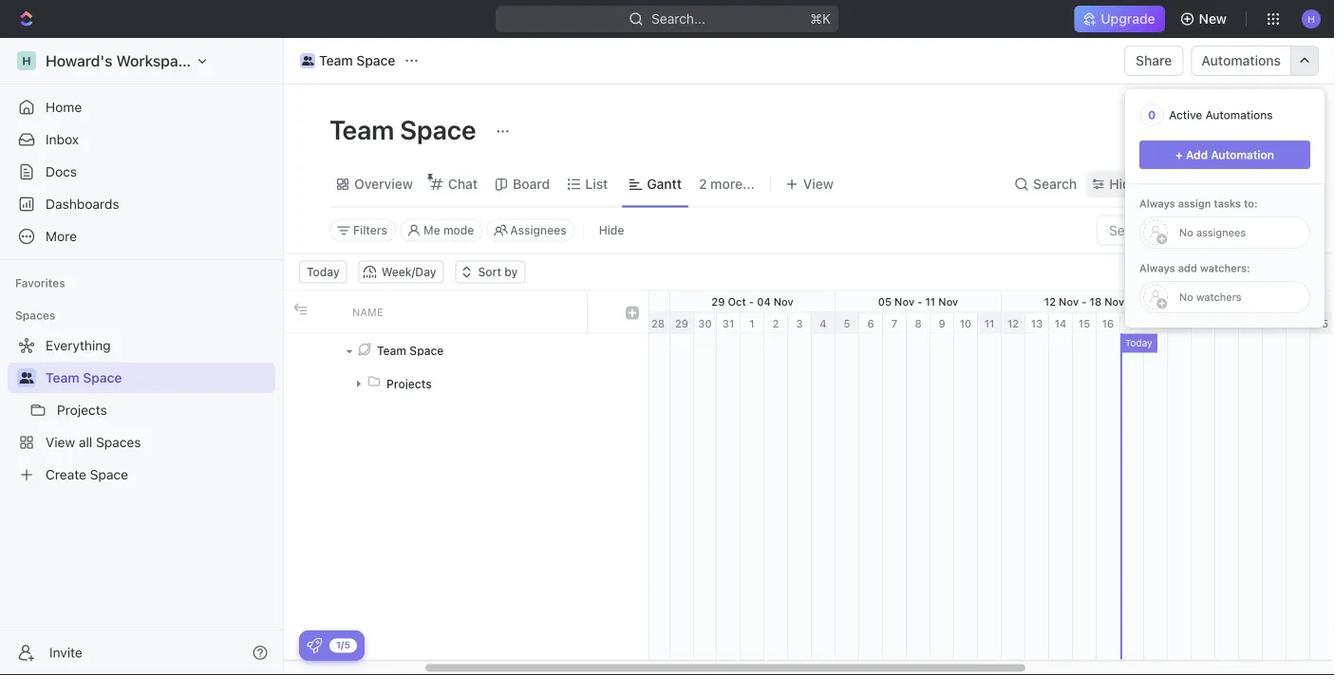 Task type: vqa. For each thing, say whether or not it's contained in the screenshot.
Space within the cell
yes



Task type: locate. For each thing, give the bounding box(es) containing it.
3 nov from the left
[[939, 295, 959, 308]]

nov inside 29 oct - 04 nov element
[[774, 295, 794, 308]]

22 down assignees on the left of the page
[[547, 295, 560, 308]]

 image down today button
[[294, 303, 307, 316]]

favorites button
[[8, 272, 73, 295]]

column header
[[284, 291, 313, 333], [313, 291, 341, 333], [588, 291, 617, 333], [617, 291, 649, 333]]

9
[[939, 317, 946, 330]]

0 horizontal spatial 25
[[1256, 295, 1269, 308]]

25 right 24 "element"
[[1316, 317, 1329, 330]]

28
[[592, 295, 606, 308], [652, 317, 665, 330]]

no
[[1180, 227, 1194, 239], [1180, 291, 1194, 304]]

0 horizontal spatial team space link
[[46, 363, 272, 393]]

0 vertical spatial 22
[[547, 295, 560, 308]]

space inside team space tree
[[83, 370, 122, 386]]

nov
[[774, 295, 794, 308], [895, 295, 915, 308], [939, 295, 959, 308], [1059, 295, 1079, 308], [1105, 295, 1125, 308], [1225, 295, 1245, 308], [1272, 295, 1292, 308]]

19 inside the 19 element
[[1174, 317, 1186, 330]]

1 vertical spatial 18
[[1150, 317, 1162, 330]]

3 column header from the left
[[588, 291, 617, 333]]

watchers
[[1197, 291, 1242, 304]]

0 vertical spatial 12
[[1045, 295, 1056, 308]]

1 horizontal spatial  image
[[626, 306, 639, 320]]

0 horizontal spatial 29
[[675, 317, 689, 330]]

- inside 19 nov - 25 nov element
[[1248, 295, 1253, 308]]

nov right 04
[[774, 295, 794, 308]]

22 down the 19 nov - 25 nov
[[1245, 317, 1258, 330]]

share button
[[1125, 46, 1184, 76]]

upgrade
[[1101, 11, 1156, 27]]

active automations
[[1170, 108, 1274, 122]]

18 right 17 element
[[1150, 317, 1162, 330]]

1 no from the top
[[1180, 227, 1194, 239]]

oct for 29
[[728, 295, 746, 308]]

team space right user group icon
[[46, 370, 122, 386]]

 image left "28" element
[[626, 306, 639, 320]]

1 horizontal spatial 19
[[1210, 295, 1222, 308]]

11
[[926, 295, 936, 308], [985, 317, 995, 330]]

0 vertical spatial always
[[1140, 198, 1176, 210]]

1 vertical spatial 22
[[1245, 317, 1258, 330]]

0 vertical spatial 29
[[712, 295, 725, 308]]

14
[[1055, 317, 1067, 330]]

always left assign
[[1140, 198, 1176, 210]]

today
[[307, 266, 340, 279], [1126, 338, 1153, 349]]

team down name
[[377, 344, 407, 357]]

1 horizontal spatial hide
[[1110, 176, 1139, 192]]

assignees button
[[487, 219, 575, 242]]

space right user group image in the top of the page
[[357, 53, 396, 68]]

6 nov from the left
[[1225, 295, 1245, 308]]

0 horizontal spatial 19
[[1174, 317, 1186, 330]]

team
[[319, 53, 353, 68], [330, 114, 395, 145], [377, 344, 407, 357], [46, 370, 79, 386]]

16 element
[[1097, 313, 1121, 334]]

1 oct from the left
[[563, 295, 581, 308]]

task
[[1226, 122, 1255, 138]]

22 for 22 oct - 28 oct
[[547, 295, 560, 308]]

22
[[547, 295, 560, 308], [1245, 317, 1258, 330]]

upgrade link
[[1075, 6, 1165, 32]]

3 - from the left
[[918, 295, 923, 308]]

board link
[[509, 171, 550, 198]]

6
[[868, 317, 875, 330]]

1 vertical spatial 12
[[1008, 317, 1019, 330]]

1 - from the left
[[584, 295, 589, 308]]

automations down new
[[1202, 53, 1282, 68]]

0 horizontal spatial today
[[307, 266, 340, 279]]

29 right "28" element
[[675, 317, 689, 330]]

name row
[[284, 291, 649, 334]]

3 oct from the left
[[728, 295, 746, 308]]

19 up 21
[[1210, 295, 1222, 308]]

search button
[[1009, 171, 1083, 198]]

team space inside cell
[[377, 344, 444, 357]]

no assignees
[[1180, 227, 1247, 239]]

1 horizontal spatial today
[[1126, 338, 1153, 349]]

1 horizontal spatial 12
[[1045, 295, 1056, 308]]

0 vertical spatial no
[[1180, 227, 1194, 239]]

29 inside 29 oct - 04 nov element
[[712, 295, 725, 308]]

nov right 05
[[895, 295, 915, 308]]

add
[[1197, 122, 1223, 138], [1187, 148, 1209, 162]]

oct
[[563, 295, 581, 308], [609, 295, 627, 308], [728, 295, 746, 308]]

team inside tree
[[46, 370, 79, 386]]

1 vertical spatial 25
[[1316, 317, 1329, 330]]

nov up 21 element
[[1225, 295, 1245, 308]]

space right user group icon
[[83, 370, 122, 386]]

- for 18
[[1082, 295, 1087, 308]]

31
[[723, 317, 735, 330]]

19
[[1210, 295, 1222, 308], [1174, 317, 1186, 330]]

1
[[750, 317, 755, 330]]

20 element
[[1192, 313, 1216, 334]]

1 horizontal spatial 11
[[985, 317, 995, 330]]

nov up 23 element
[[1272, 295, 1292, 308]]

docs
[[46, 164, 77, 180]]

user group image
[[19, 372, 34, 384]]

25 inside 19 nov - 25 nov element
[[1256, 295, 1269, 308]]

team space link inside team space tree
[[46, 363, 272, 393]]

always
[[1140, 198, 1176, 210], [1140, 262, 1176, 275]]

29 for 29
[[675, 317, 689, 330]]

team space - 0.00% row
[[284, 334, 649, 367]]

gantt link
[[643, 171, 682, 198]]

0 vertical spatial today
[[307, 266, 340, 279]]

0 horizontal spatial 11
[[926, 295, 936, 308]]

dashboards link
[[8, 189, 276, 219]]

0 vertical spatial team space link
[[295, 49, 400, 72]]

team space tree grid
[[284, 291, 649, 660]]

19 right 18 element
[[1174, 317, 1186, 330]]

hide button
[[592, 219, 632, 242]]

28 left the 29 element
[[652, 317, 665, 330]]

12 up "14"
[[1045, 295, 1056, 308]]

hide down 'list'
[[599, 224, 625, 237]]

space down 'name' column header
[[410, 344, 444, 357]]

8
[[915, 317, 922, 330]]

nov up the 16 element
[[1105, 295, 1125, 308]]

0 vertical spatial add
[[1197, 122, 1223, 138]]

add right +
[[1187, 148, 1209, 162]]

0 vertical spatial 18
[[1090, 295, 1102, 308]]

onboarding checklist button image
[[307, 638, 322, 654]]

1 vertical spatial add
[[1187, 148, 1209, 162]]

always left 'add'
[[1140, 262, 1176, 275]]

22 oct - 28 oct
[[547, 295, 627, 308]]

1 horizontal spatial team space link
[[295, 49, 400, 72]]

0 horizontal spatial 22
[[547, 295, 560, 308]]

1 horizontal spatial 25
[[1316, 317, 1329, 330]]

12 right 11 element in the right top of the page
[[1008, 317, 1019, 330]]

assignees
[[510, 224, 567, 237]]

28 down hide button
[[592, 295, 606, 308]]

- for 11
[[918, 295, 923, 308]]

1 horizontal spatial 18
[[1150, 317, 1162, 330]]

team space link
[[295, 49, 400, 72], [46, 363, 272, 393]]

2 no from the top
[[1180, 291, 1194, 304]]

 image
[[294, 303, 307, 316], [626, 306, 639, 320]]

17
[[1127, 317, 1138, 330]]

29 up the 31
[[712, 295, 725, 308]]

1 horizontal spatial 28
[[652, 317, 665, 330]]

0 vertical spatial 19
[[1210, 295, 1222, 308]]

0 vertical spatial 25
[[1256, 295, 1269, 308]]

team space down name
[[377, 344, 444, 357]]

- inside 29 oct - 04 nov element
[[749, 295, 754, 308]]

always add watchers:
[[1140, 262, 1251, 275]]

hide right the search
[[1110, 176, 1139, 192]]

onboarding checklist button element
[[307, 638, 322, 654]]

1 vertical spatial automations
[[1206, 108, 1274, 122]]

25
[[1256, 295, 1269, 308], [1316, 317, 1329, 330]]

automations up task
[[1206, 108, 1274, 122]]

- for 04
[[749, 295, 754, 308]]

18 up "15" element
[[1090, 295, 1102, 308]]

4 - from the left
[[1082, 295, 1087, 308]]

29
[[712, 295, 725, 308], [675, 317, 689, 330]]

team space
[[319, 53, 396, 68], [330, 114, 482, 145], [377, 344, 444, 357], [46, 370, 122, 386]]

21 element
[[1216, 313, 1240, 334]]

space up chat link
[[400, 114, 476, 145]]

nov up 9
[[939, 295, 959, 308]]

- inside 12 nov - 18 nov element
[[1082, 295, 1087, 308]]

always assign tasks to:
[[1140, 198, 1258, 210]]

today button
[[299, 261, 347, 284]]

13
[[1031, 317, 1043, 330]]

25 inside "25" element
[[1316, 317, 1329, 330]]

0 horizontal spatial hide
[[599, 224, 625, 237]]

1 column header from the left
[[284, 291, 313, 333]]

0 horizontal spatial 12
[[1008, 317, 1019, 330]]

11 inside 11 element
[[985, 317, 995, 330]]

19 nov - 25 nov element
[[1169, 291, 1335, 312]]

0 vertical spatial hide
[[1110, 176, 1139, 192]]

1 vertical spatial no
[[1180, 291, 1194, 304]]

12 nov - 18 nov
[[1045, 295, 1125, 308]]

29 oct - 04 nov
[[712, 295, 794, 308]]

4
[[820, 317, 827, 330]]

23
[[1268, 317, 1282, 330]]

1 vertical spatial hide
[[599, 224, 625, 237]]

no down assign
[[1180, 227, 1194, 239]]

5 nov from the left
[[1105, 295, 1125, 308]]

team right user group icon
[[46, 370, 79, 386]]

assign
[[1179, 198, 1212, 210]]

2 always from the top
[[1140, 262, 1176, 275]]

oct down hide button
[[609, 295, 627, 308]]

0 horizontal spatial 18
[[1090, 295, 1102, 308]]

0 horizontal spatial 28
[[592, 295, 606, 308]]

user group image
[[302, 56, 314, 66]]

nov up 14 element
[[1059, 295, 1079, 308]]

1 vertical spatial always
[[1140, 262, 1176, 275]]

1 vertical spatial team space link
[[46, 363, 272, 393]]

1 horizontal spatial 29
[[712, 295, 725, 308]]

0 horizontal spatial oct
[[563, 295, 581, 308]]

no inside 'dropdown button'
[[1180, 227, 1194, 239]]

team right user group image in the top of the page
[[319, 53, 353, 68]]

1 vertical spatial 29
[[675, 317, 689, 330]]

chat
[[448, 176, 478, 192]]

1 vertical spatial 19
[[1174, 317, 1186, 330]]

0 horizontal spatial  image
[[294, 303, 307, 316]]

home
[[46, 99, 82, 115]]

1 nov from the left
[[774, 295, 794, 308]]

team space right user group image in the top of the page
[[319, 53, 396, 68]]

05
[[879, 295, 892, 308]]

- inside 05 nov - 11 nov element
[[918, 295, 923, 308]]

28 element
[[647, 313, 671, 334]]

2
[[773, 317, 779, 330]]

1 horizontal spatial 22
[[1245, 317, 1258, 330]]

2 horizontal spatial oct
[[728, 295, 746, 308]]

1 horizontal spatial oct
[[609, 295, 627, 308]]

automation
[[1212, 148, 1275, 162]]

chat link
[[444, 171, 478, 198]]

invite
[[49, 645, 82, 661]]

1 vertical spatial 11
[[985, 317, 995, 330]]

new button
[[1173, 4, 1239, 34]]

hide inside dropdown button
[[1110, 176, 1139, 192]]

05 nov - 11 nov
[[879, 295, 959, 308]]

no inside dropdown button
[[1180, 291, 1194, 304]]

4 column header from the left
[[617, 291, 649, 333]]

team space tree
[[8, 331, 276, 490]]

+ add automation
[[1176, 148, 1275, 162]]

list
[[585, 176, 608, 192]]

oct down assignees on the left of the page
[[563, 295, 581, 308]]

automations
[[1202, 53, 1282, 68], [1206, 108, 1274, 122]]

space
[[357, 53, 396, 68], [400, 114, 476, 145], [410, 344, 444, 357], [83, 370, 122, 386]]

19 inside 19 nov - 25 nov element
[[1210, 295, 1222, 308]]

new
[[1200, 11, 1227, 27]]

add down "active automations"
[[1197, 122, 1223, 138]]

04
[[757, 295, 771, 308]]

oct up 31 element
[[728, 295, 746, 308]]

25 up 22 element
[[1256, 295, 1269, 308]]

home link
[[8, 92, 276, 123]]

- inside 22 oct - 28 oct element
[[584, 295, 589, 308]]

always for always assign tasks to:
[[1140, 198, 1176, 210]]

0 vertical spatial automations
[[1202, 53, 1282, 68]]

hide inside button
[[599, 224, 625, 237]]

0 vertical spatial 28
[[592, 295, 606, 308]]

0 vertical spatial 11
[[926, 295, 936, 308]]

2 - from the left
[[749, 295, 754, 308]]

5 - from the left
[[1248, 295, 1253, 308]]

29 element
[[671, 313, 694, 334]]

11 inside 05 nov - 11 nov element
[[926, 295, 936, 308]]

no up the 19 element
[[1180, 291, 1194, 304]]

12
[[1045, 295, 1056, 308], [1008, 317, 1019, 330]]

1 always from the top
[[1140, 198, 1176, 210]]



Task type: describe. For each thing, give the bounding box(es) containing it.
inbox
[[46, 132, 79, 147]]

add
[[1179, 262, 1198, 275]]

add task
[[1197, 122, 1255, 138]]

16
[[1103, 317, 1115, 330]]

29 for 29 oct - 04 nov
[[712, 295, 725, 308]]

22 element
[[1240, 313, 1264, 334]]

21
[[1222, 317, 1233, 330]]

Search tasks... text field
[[1098, 216, 1288, 245]]

overview link
[[351, 171, 413, 198]]

+
[[1176, 148, 1184, 162]]

25 element
[[1311, 313, 1335, 334]]

assignees
[[1197, 227, 1247, 239]]

24
[[1292, 317, 1305, 330]]

19 for 19 nov - 25 nov
[[1210, 295, 1222, 308]]

24 element
[[1287, 313, 1311, 334]]

team space inside tree
[[46, 370, 122, 386]]

add inside button
[[1197, 122, 1223, 138]]

14 element
[[1050, 313, 1074, 334]]

⌘k
[[811, 11, 831, 27]]

18 element
[[1145, 313, 1169, 334]]

23 element
[[1264, 313, 1287, 334]]

no watchers
[[1180, 291, 1242, 304]]

05 nov - 11 nov element
[[836, 291, 1002, 312]]

no assignees button
[[1140, 217, 1311, 249]]

13 element
[[1026, 313, 1050, 334]]

customize
[[1173, 176, 1240, 192]]

no assignees note
[[1170, 227, 1247, 239]]

5
[[844, 317, 851, 330]]

no for no assignees
[[1180, 227, 1194, 239]]

2 nov from the left
[[895, 295, 915, 308]]

space inside team space cell
[[410, 344, 444, 357]]

list link
[[582, 171, 608, 198]]

15
[[1079, 317, 1091, 330]]

watchers:
[[1201, 262, 1251, 275]]

search
[[1034, 176, 1078, 192]]

team space up "overview" at the top left of the page
[[330, 114, 482, 145]]

2 column header from the left
[[313, 291, 341, 333]]

team space cell
[[341, 334, 588, 367]]

17 element
[[1121, 313, 1145, 334]]

today inside today button
[[307, 266, 340, 279]]

no watchers button
[[1140, 281, 1311, 314]]

29 oct - 04 nov element
[[671, 291, 836, 312]]

1/5
[[336, 640, 351, 651]]

1 vertical spatial today
[[1126, 338, 1153, 349]]

11 element
[[979, 313, 1002, 334]]

30
[[699, 317, 712, 330]]

automations inside button
[[1202, 53, 1282, 68]]

team inside cell
[[377, 344, 407, 357]]

active
[[1170, 108, 1203, 122]]

30 element
[[694, 313, 717, 334]]

12 for 12 nov - 18 nov
[[1045, 295, 1056, 308]]

4 nov from the left
[[1059, 295, 1079, 308]]

tasks
[[1215, 198, 1242, 210]]

20
[[1197, 317, 1210, 330]]

10
[[960, 317, 972, 330]]

oct for 22
[[563, 295, 581, 308]]

31 element
[[717, 313, 741, 334]]

19 element
[[1169, 313, 1192, 334]]

favorites
[[15, 276, 65, 290]]

hide button
[[1087, 171, 1145, 198]]

docs link
[[8, 157, 276, 187]]

19 for 19
[[1174, 317, 1186, 330]]

7
[[892, 317, 898, 330]]

0
[[1149, 108, 1156, 122]]

- for 25
[[1248, 295, 1253, 308]]

3
[[797, 317, 803, 330]]

always for always add watchers:
[[1140, 262, 1176, 275]]

name
[[352, 306, 383, 318]]

customize button
[[1148, 171, 1245, 198]]

overview
[[354, 176, 413, 192]]

to:
[[1245, 198, 1258, 210]]

gantt
[[647, 176, 682, 192]]

10 element
[[955, 313, 979, 334]]

2 oct from the left
[[609, 295, 627, 308]]

add task button
[[1186, 115, 1266, 145]]

- for 28
[[584, 295, 589, 308]]

inbox link
[[8, 124, 276, 155]]

sidebar navigation
[[0, 38, 284, 675]]

22 oct - 28 oct element
[[504, 291, 671, 312]]

1 vertical spatial 28
[[652, 317, 665, 330]]

15 element
[[1074, 313, 1097, 334]]

22 for 22
[[1245, 317, 1258, 330]]

12 nov - 18 nov element
[[1002, 291, 1169, 312]]

name column header
[[341, 291, 588, 333]]

search...
[[652, 11, 706, 27]]

no for no watchers
[[1180, 291, 1194, 304]]

12 for 12
[[1008, 317, 1019, 330]]

board
[[513, 176, 550, 192]]

spaces
[[15, 309, 55, 322]]

7 nov from the left
[[1272, 295, 1292, 308]]

 image for 1st column header from the right
[[626, 306, 639, 320]]

team up overview link
[[330, 114, 395, 145]]

dashboards
[[46, 196, 119, 212]]

automations button
[[1193, 47, 1291, 75]]

 image for first column header from left
[[294, 303, 307, 316]]

12 element
[[1002, 313, 1026, 334]]

19 nov - 25 nov
[[1210, 295, 1292, 308]]

share
[[1136, 53, 1173, 68]]



